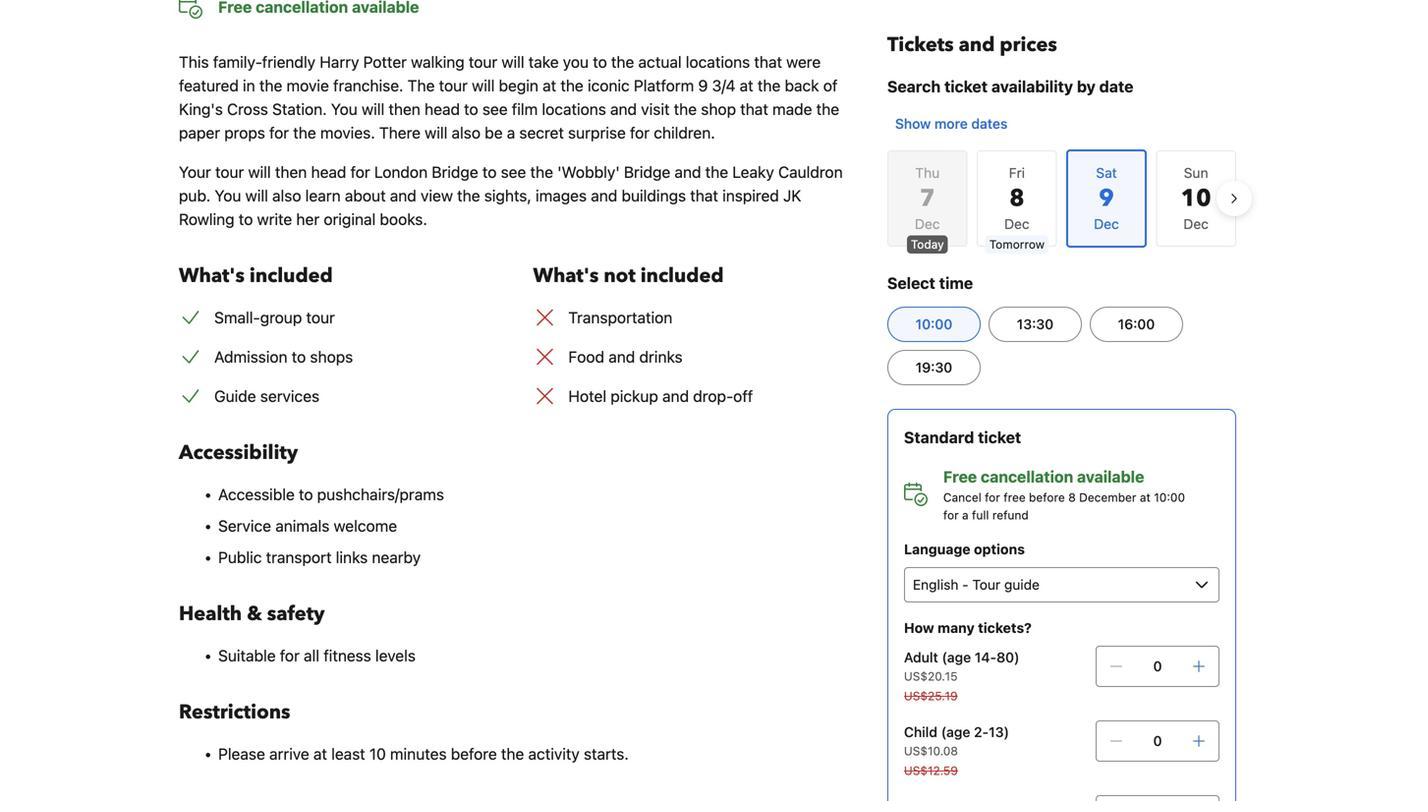 Task type: vqa. For each thing, say whether or not it's contained in the screenshot.
(age
yes



Task type: locate. For each thing, give the bounding box(es) containing it.
children.
[[654, 123, 715, 142]]

the right view in the top of the page
[[457, 186, 480, 205]]

movies.
[[320, 123, 375, 142]]

(age left 14-
[[942, 649, 972, 666]]

1 horizontal spatial 10:00
[[1154, 491, 1186, 504]]

8 inside free cancellation available cancel for free before 8 december at 10:00 for a full refund
[[1069, 491, 1076, 504]]

before down 'cancellation'
[[1029, 491, 1065, 504]]

0 vertical spatial see
[[483, 100, 508, 118]]

14-
[[975, 649, 997, 666]]

0 horizontal spatial 10:00
[[916, 316, 953, 332]]

0 vertical spatial also
[[452, 123, 481, 142]]

1 horizontal spatial head
[[425, 100, 460, 118]]

were
[[787, 53, 821, 71]]

8 down fri on the right top
[[1010, 182, 1025, 215]]

and up books.
[[390, 186, 417, 205]]

see up sights,
[[501, 163, 526, 181]]

locations up 3/4
[[686, 53, 750, 71]]

0 horizontal spatial what's
[[179, 262, 245, 290]]

actual
[[639, 53, 682, 71]]

0 horizontal spatial then
[[275, 163, 307, 181]]

1 vertical spatial locations
[[542, 100, 606, 118]]

what's
[[179, 262, 245, 290], [533, 262, 599, 290]]

1 vertical spatial 8
[[1069, 491, 1076, 504]]

available
[[1078, 467, 1145, 486]]

1 vertical spatial 10
[[370, 745, 386, 763]]

least
[[331, 745, 365, 763]]

options
[[974, 541, 1025, 557]]

1 vertical spatial ticket
[[978, 428, 1022, 447]]

dec up tomorrow
[[1005, 216, 1030, 232]]

ticket up show more dates
[[945, 77, 988, 96]]

included right not
[[641, 262, 724, 290]]

0 vertical spatial a
[[507, 123, 515, 142]]

prices
[[1000, 31, 1058, 58]]

and right food
[[609, 348, 635, 366]]

1 vertical spatial head
[[311, 163, 347, 181]]

1 horizontal spatial also
[[452, 123, 481, 142]]

8 left december
[[1069, 491, 1076, 504]]

1 horizontal spatial 8
[[1069, 491, 1076, 504]]

drinks
[[640, 348, 683, 366]]

a inside this family-friendly harry potter walking tour will take you to the actual locations that were featured in the movie franchise. the tour will begin at the iconic platform 9 3/4 at the back of king's cross station. you will then head to see film locations and visit the shop that made the paper props for the movies. there will also be a secret surprise for children.
[[507, 123, 515, 142]]

1 horizontal spatial dec
[[1005, 216, 1030, 232]]

before for free
[[1029, 491, 1065, 504]]

3 dec from the left
[[1184, 216, 1209, 232]]

for down visit
[[630, 123, 650, 142]]

0 horizontal spatial bridge
[[432, 163, 478, 181]]

1 horizontal spatial what's
[[533, 262, 599, 290]]

the right in
[[259, 76, 283, 95]]

10:00 right december
[[1154, 491, 1186, 504]]

at down take
[[543, 76, 557, 95]]

potter
[[363, 53, 407, 71]]

2 what's from the left
[[533, 262, 599, 290]]

that left were
[[754, 53, 783, 71]]

what's left not
[[533, 262, 599, 290]]

featured
[[179, 76, 239, 95]]

1 vertical spatial before
[[451, 745, 497, 763]]

your tour will then head for london bridge to see the 'wobbly' bridge and the leaky cauldron pub. you will also learn about and view the sights, images and buildings that inspired jk rowling to write her original books.
[[179, 163, 843, 229]]

see up be
[[483, 100, 508, 118]]

bridge up buildings
[[624, 163, 671, 181]]

full
[[972, 508, 989, 522]]

that
[[754, 53, 783, 71], [741, 100, 769, 118], [690, 186, 719, 205]]

london
[[374, 163, 428, 181]]

walking
[[411, 53, 465, 71]]

also
[[452, 123, 481, 142], [272, 186, 301, 205]]

2 vertical spatial that
[[690, 186, 719, 205]]

0 vertical spatial before
[[1029, 491, 1065, 504]]

dec up 'today'
[[915, 216, 940, 232]]

restrictions
[[179, 699, 290, 726]]

10:00 down select time
[[916, 316, 953, 332]]

by
[[1077, 77, 1096, 96]]

0 vertical spatial ticket
[[945, 77, 988, 96]]

16:00
[[1118, 316, 1155, 332]]

1 horizontal spatial bridge
[[624, 163, 671, 181]]

0 vertical spatial head
[[425, 100, 460, 118]]

a left full at the bottom right of the page
[[962, 508, 969, 522]]

links
[[336, 548, 368, 567]]

10 right "least"
[[370, 745, 386, 763]]

select
[[888, 274, 936, 292]]

the left "back"
[[758, 76, 781, 95]]

region
[[872, 142, 1252, 256]]

1 vertical spatial see
[[501, 163, 526, 181]]

1 bridge from the left
[[432, 163, 478, 181]]

for left all
[[280, 646, 300, 665]]

head down the
[[425, 100, 460, 118]]

accessible to pushchairs/prams
[[218, 485, 444, 504]]

starts.
[[584, 745, 629, 763]]

1 vertical spatial (age
[[941, 724, 971, 740]]

2 dec from the left
[[1005, 216, 1030, 232]]

for down the cancel
[[944, 508, 959, 522]]

1 horizontal spatial a
[[962, 508, 969, 522]]

see
[[483, 100, 508, 118], [501, 163, 526, 181]]

0 vertical spatial you
[[331, 100, 358, 118]]

fri
[[1009, 165, 1025, 181]]

1 horizontal spatial 10
[[1181, 182, 1212, 215]]

bridge up view in the top of the page
[[432, 163, 478, 181]]

(age left '2-'
[[941, 724, 971, 740]]

search ticket availability by date
[[888, 77, 1134, 96]]

what's up small- at the top left of page
[[179, 262, 245, 290]]

1 included from the left
[[250, 262, 333, 290]]

0 for adult (age 14-80)
[[1154, 658, 1163, 674]]

jk
[[784, 186, 802, 205]]

learn
[[305, 186, 341, 205]]

transport
[[266, 548, 332, 567]]

service
[[218, 517, 271, 535]]

to
[[593, 53, 607, 71], [464, 100, 478, 118], [483, 163, 497, 181], [239, 210, 253, 229], [292, 348, 306, 366], [299, 485, 313, 504]]

at
[[543, 76, 557, 95], [740, 76, 754, 95], [1140, 491, 1151, 504], [314, 745, 327, 763]]

that left inspired
[[690, 186, 719, 205]]

the down of
[[817, 100, 840, 118]]

1 vertical spatial you
[[215, 186, 241, 205]]

tomorrow
[[990, 237, 1045, 251]]

0 vertical spatial 8
[[1010, 182, 1025, 215]]

1 vertical spatial 0
[[1154, 733, 1163, 749]]

head inside your tour will then head for london bridge to see the 'wobbly' bridge and the leaky cauldron pub. you will also learn about and view the sights, images and buildings that inspired jk rowling to write her original books.
[[311, 163, 347, 181]]

also up write
[[272, 186, 301, 205]]

also inside this family-friendly harry potter walking tour will take you to the actual locations that were featured in the movie franchise. the tour will begin at the iconic platform 9 3/4 at the back of king's cross station. you will then head to see film locations and visit the shop that made the paper props for the movies. there will also be a secret surprise for children.
[[452, 123, 481, 142]]

then up there
[[389, 100, 421, 118]]

the
[[408, 76, 435, 95]]

0 horizontal spatial head
[[311, 163, 347, 181]]

1 horizontal spatial you
[[331, 100, 358, 118]]

dec down sun
[[1184, 216, 1209, 232]]

please
[[218, 745, 265, 763]]

and down 'wobbly'
[[591, 186, 618, 205]]

availability
[[992, 77, 1074, 96]]

language options
[[904, 541, 1025, 557]]

small-group tour
[[214, 308, 335, 327]]

dec inside fri 8 dec tomorrow
[[1005, 216, 1030, 232]]

0 horizontal spatial before
[[451, 745, 497, 763]]

tour right your
[[215, 163, 244, 181]]

that inside your tour will then head for london bridge to see the 'wobbly' bridge and the leaky cauldron pub. you will also learn about and view the sights, images and buildings that inspired jk rowling to write her original books.
[[690, 186, 719, 205]]

will down "props"
[[248, 163, 271, 181]]

0 horizontal spatial included
[[250, 262, 333, 290]]

dec inside thu 7 dec today
[[915, 216, 940, 232]]

for up full at the bottom right of the page
[[985, 491, 1001, 504]]

before
[[1029, 491, 1065, 504], [451, 745, 497, 763]]

many
[[938, 620, 975, 636]]

head up 'learn'
[[311, 163, 347, 181]]

will up write
[[245, 186, 268, 205]]

locations up surprise
[[542, 100, 606, 118]]

thu
[[916, 165, 940, 181]]

10 down sun
[[1181, 182, 1212, 215]]

0 vertical spatial locations
[[686, 53, 750, 71]]

ticket up 'cancellation'
[[978, 428, 1022, 447]]

to left write
[[239, 210, 253, 229]]

0 horizontal spatial also
[[272, 186, 301, 205]]

what's not included
[[533, 262, 724, 290]]

0 horizontal spatial a
[[507, 123, 515, 142]]

you inside your tour will then head for london bridge to see the 'wobbly' bridge and the leaky cauldron pub. you will also learn about and view the sights, images and buildings that inspired jk rowling to write her original books.
[[215, 186, 241, 205]]

group
[[260, 308, 302, 327]]

1 vertical spatial a
[[962, 508, 969, 522]]

will up the begin
[[502, 53, 525, 71]]

guide
[[214, 387, 256, 406]]

see inside your tour will then head for london bridge to see the 'wobbly' bridge and the leaky cauldron pub. you will also learn about and view the sights, images and buildings that inspired jk rowling to write her original books.
[[501, 163, 526, 181]]

0 vertical spatial 10:00
[[916, 316, 953, 332]]

0 vertical spatial 10
[[1181, 182, 1212, 215]]

for
[[269, 123, 289, 142], [630, 123, 650, 142], [351, 163, 370, 181], [985, 491, 1001, 504], [944, 508, 959, 522], [280, 646, 300, 665]]

included up group
[[250, 262, 333, 290]]

free cancellation available cancel for free before 8 december at 10:00 for a full refund
[[944, 467, 1186, 522]]

1 0 from the top
[[1154, 658, 1163, 674]]

in
[[243, 76, 255, 95]]

then up 'learn'
[[275, 163, 307, 181]]

that right shop
[[741, 100, 769, 118]]

pushchairs/prams
[[317, 485, 444, 504]]

admission to shops
[[214, 348, 353, 366]]

what's for what's included
[[179, 262, 245, 290]]

fri 8 dec tomorrow
[[990, 165, 1045, 251]]

1 horizontal spatial locations
[[686, 53, 750, 71]]

you up rowling
[[215, 186, 241, 205]]

0 horizontal spatial dec
[[915, 216, 940, 232]]

health & safety
[[179, 601, 325, 628]]

2 0 from the top
[[1154, 733, 1163, 749]]

film
[[512, 100, 538, 118]]

1 vertical spatial 10:00
[[1154, 491, 1186, 504]]

admission
[[214, 348, 288, 366]]

station.
[[272, 100, 327, 118]]

1 vertical spatial also
[[272, 186, 301, 205]]

0 horizontal spatial 10
[[370, 745, 386, 763]]

king's
[[179, 100, 223, 118]]

and left drop-
[[663, 387, 689, 406]]

bridge
[[432, 163, 478, 181], [624, 163, 671, 181]]

8
[[1010, 182, 1025, 215], [1069, 491, 1076, 504]]

you inside this family-friendly harry potter walking tour will take you to the actual locations that were featured in the movie franchise. the tour will begin at the iconic platform 9 3/4 at the back of king's cross station. you will then head to see film locations and visit the shop that made the paper props for the movies. there will also be a secret surprise for children.
[[331, 100, 358, 118]]

1 horizontal spatial then
[[389, 100, 421, 118]]

2 horizontal spatial dec
[[1184, 216, 1209, 232]]

0 horizontal spatial locations
[[542, 100, 606, 118]]

1 vertical spatial then
[[275, 163, 307, 181]]

before inside free cancellation available cancel for free before 8 december at 10:00 for a full refund
[[1029, 491, 1065, 504]]

and down iconic
[[611, 100, 637, 118]]

you up 'movies.'
[[331, 100, 358, 118]]

0 horizontal spatial 8
[[1010, 182, 1025, 215]]

off
[[734, 387, 753, 406]]

tour
[[469, 53, 498, 71], [439, 76, 468, 95], [215, 163, 244, 181], [306, 308, 335, 327]]

a right be
[[507, 123, 515, 142]]

dec for 8
[[1005, 216, 1030, 232]]

tour right group
[[306, 308, 335, 327]]

a
[[507, 123, 515, 142], [962, 508, 969, 522]]

8 inside fri 8 dec tomorrow
[[1010, 182, 1025, 215]]

the up images
[[530, 163, 553, 181]]

0 vertical spatial then
[[389, 100, 421, 118]]

view
[[421, 186, 453, 205]]

books.
[[380, 210, 427, 229]]

for up about
[[351, 163, 370, 181]]

1 horizontal spatial before
[[1029, 491, 1065, 504]]

at right december
[[1140, 491, 1151, 504]]

accessible
[[218, 485, 295, 504]]

the up children.
[[674, 100, 697, 118]]

movie
[[287, 76, 329, 95]]

before for minutes
[[451, 745, 497, 763]]

(age
[[942, 649, 972, 666], [941, 724, 971, 740]]

0 vertical spatial 0
[[1154, 658, 1163, 674]]

(age inside child (age 2-13) us$10.08
[[941, 724, 971, 740]]

1 what's from the left
[[179, 262, 245, 290]]

(age inside adult (age 14-80) us$20.15
[[942, 649, 972, 666]]

platform
[[634, 76, 694, 95]]

0 horizontal spatial you
[[215, 186, 241, 205]]

safety
[[267, 601, 325, 628]]

before right minutes
[[451, 745, 497, 763]]

franchise.
[[333, 76, 404, 95]]

1 dec from the left
[[915, 216, 940, 232]]

0 vertical spatial (age
[[942, 649, 972, 666]]

1 horizontal spatial included
[[641, 262, 724, 290]]

(age for child
[[941, 724, 971, 740]]

ticket for search
[[945, 77, 988, 96]]

also left be
[[452, 123, 481, 142]]



Task type: describe. For each thing, give the bounding box(es) containing it.
region containing 7
[[872, 142, 1252, 256]]

arrive
[[269, 745, 309, 763]]

pickup
[[611, 387, 659, 406]]

visit
[[641, 100, 670, 118]]

us$10.08
[[904, 744, 958, 758]]

how
[[904, 620, 935, 636]]

services
[[260, 387, 320, 406]]

public transport links nearby
[[218, 548, 421, 567]]

the left 'activity'
[[501, 745, 524, 763]]

transportation
[[569, 308, 673, 327]]

nearby
[[372, 548, 421, 567]]

tour down the walking
[[439, 76, 468, 95]]

your
[[179, 163, 211, 181]]

at inside free cancellation available cancel for free before 8 december at 10:00 for a full refund
[[1140, 491, 1151, 504]]

secret
[[520, 123, 564, 142]]

child (age 2-13) us$10.08
[[904, 724, 1010, 758]]

this
[[179, 53, 209, 71]]

2-
[[974, 724, 989, 740]]

to up service animals welcome
[[299, 485, 313, 504]]

this family-friendly harry potter walking tour will take you to the actual locations that were featured in the movie franchise. the tour will begin at the iconic platform 9 3/4 at the back of king's cross station. you will then head to see film locations and visit the shop that made the paper props for the movies. there will also be a secret surprise for children.
[[179, 53, 840, 142]]

19:30
[[916, 359, 953, 376]]

made
[[773, 100, 813, 118]]

to up sights,
[[483, 163, 497, 181]]

small-
[[214, 308, 260, 327]]

sights,
[[484, 186, 532, 205]]

thu 7 dec today
[[911, 165, 944, 251]]

will right there
[[425, 123, 448, 142]]

tickets and prices
[[888, 31, 1058, 58]]

at right 3/4
[[740, 76, 754, 95]]

for inside your tour will then head for london bridge to see the 'wobbly' bridge and the leaky cauldron pub. you will also learn about and view the sights, images and buildings that inspired jk rowling to write her original books.
[[351, 163, 370, 181]]

cross
[[227, 100, 268, 118]]

dates
[[972, 116, 1008, 132]]

date
[[1100, 77, 1134, 96]]

what's for what's not included
[[533, 262, 599, 290]]

us$20.15
[[904, 670, 958, 683]]

to left shops
[[292, 348, 306, 366]]

will down franchise. at the top left of page
[[362, 100, 385, 118]]

and down children.
[[675, 163, 701, 181]]

tour inside your tour will then head for london bridge to see the 'wobbly' bridge and the leaky cauldron pub. you will also learn about and view the sights, images and buildings that inspired jk rowling to write her original books.
[[215, 163, 244, 181]]

her
[[296, 210, 320, 229]]

also inside your tour will then head for london bridge to see the 'wobbly' bridge and the leaky cauldron pub. you will also learn about and view the sights, images and buildings that inspired jk rowling to write her original books.
[[272, 186, 301, 205]]

the up iconic
[[611, 53, 634, 71]]

will left the begin
[[472, 76, 495, 95]]

0 for child (age 2-13)
[[1154, 733, 1163, 749]]

7
[[920, 182, 935, 215]]

today
[[911, 237, 944, 251]]

tickets?
[[978, 620, 1032, 636]]

family-
[[213, 53, 262, 71]]

inspired
[[723, 186, 779, 205]]

drop-
[[693, 387, 734, 406]]

a inside free cancellation available cancel for free before 8 december at 10:00 for a full refund
[[962, 508, 969, 522]]

at left "least"
[[314, 745, 327, 763]]

props
[[224, 123, 265, 142]]

service animals welcome
[[218, 517, 397, 535]]

activity
[[528, 745, 580, 763]]

then inside this family-friendly harry potter walking tour will take you to the actual locations that were featured in the movie franchise. the tour will begin at the iconic platform 9 3/4 at the back of king's cross station. you will then head to see film locations and visit the shop that made the paper props for the movies. there will also be a secret surprise for children.
[[389, 100, 421, 118]]

minutes
[[390, 745, 447, 763]]

food and drinks
[[569, 348, 683, 366]]

take
[[529, 53, 559, 71]]

animals
[[275, 517, 330, 535]]

1 vertical spatial that
[[741, 100, 769, 118]]

begin
[[499, 76, 539, 95]]

adult (age 14-80) us$20.15
[[904, 649, 1020, 683]]

dec for 7
[[915, 216, 940, 232]]

&
[[247, 601, 262, 628]]

2 included from the left
[[641, 262, 724, 290]]

head inside this family-friendly harry potter walking tour will take you to the actual locations that were featured in the movie franchise. the tour will begin at the iconic platform 9 3/4 at the back of king's cross station. you will then head to see film locations and visit the shop that made the paper props for the movies. there will also be a secret surprise for children.
[[425, 100, 460, 118]]

show more dates button
[[888, 106, 1016, 142]]

leaky
[[733, 163, 774, 181]]

'wobbly'
[[558, 163, 620, 181]]

suitable
[[218, 646, 276, 665]]

welcome
[[334, 517, 397, 535]]

dec inside "sun 10 dec"
[[1184, 216, 1209, 232]]

hotel pickup and drop-off
[[569, 387, 753, 406]]

0 vertical spatial that
[[754, 53, 783, 71]]

adult
[[904, 649, 939, 666]]

iconic
[[588, 76, 630, 95]]

standard
[[904, 428, 975, 447]]

tour right the walking
[[469, 53, 498, 71]]

and inside this family-friendly harry potter walking tour will take you to the actual locations that were featured in the movie franchise. the tour will begin at the iconic platform 9 3/4 at the back of king's cross station. you will then head to see film locations and visit the shop that made the paper props for the movies. there will also be a secret surprise for children.
[[611, 100, 637, 118]]

2 bridge from the left
[[624, 163, 671, 181]]

(age for adult
[[942, 649, 972, 666]]

language
[[904, 541, 971, 557]]

for down station.
[[269, 123, 289, 142]]

13)
[[989, 724, 1010, 740]]

december
[[1080, 491, 1137, 504]]

and left prices
[[959, 31, 995, 58]]

not
[[604, 262, 636, 290]]

show
[[896, 116, 931, 132]]

select time
[[888, 274, 973, 292]]

about
[[345, 186, 386, 205]]

surprise
[[568, 123, 626, 142]]

shops
[[310, 348, 353, 366]]

what's included
[[179, 262, 333, 290]]

10:00 inside free cancellation available cancel for free before 8 december at 10:00 for a full refund
[[1154, 491, 1186, 504]]

please arrive at least 10 minutes before the activity starts.
[[218, 745, 629, 763]]

show more dates
[[896, 116, 1008, 132]]

3/4
[[712, 76, 736, 95]]

harry
[[320, 53, 359, 71]]

ticket for standard
[[978, 428, 1022, 447]]

then inside your tour will then head for london bridge to see the 'wobbly' bridge and the leaky cauldron pub. you will also learn about and view the sights, images and buildings that inspired jk rowling to write her original books.
[[275, 163, 307, 181]]

sun
[[1184, 165, 1209, 181]]

13:30
[[1017, 316, 1054, 332]]

to right you on the top left of the page
[[593, 53, 607, 71]]

suitable for all fitness levels
[[218, 646, 416, 665]]

to left film
[[464, 100, 478, 118]]

the down you on the top left of the page
[[561, 76, 584, 95]]

tickets
[[888, 31, 954, 58]]

more
[[935, 116, 968, 132]]

buildings
[[622, 186, 686, 205]]

the down station.
[[293, 123, 316, 142]]

all
[[304, 646, 320, 665]]

friendly
[[262, 53, 316, 71]]

the left leaky
[[706, 163, 729, 181]]

accessibility
[[179, 439, 298, 466]]

rowling
[[179, 210, 235, 229]]

see inside this family-friendly harry potter walking tour will take you to the actual locations that were featured in the movie franchise. the tour will begin at the iconic platform 9 3/4 at the back of king's cross station. you will then head to see film locations and visit the shop that made the paper props for the movies. there will also be a secret surprise for children.
[[483, 100, 508, 118]]



